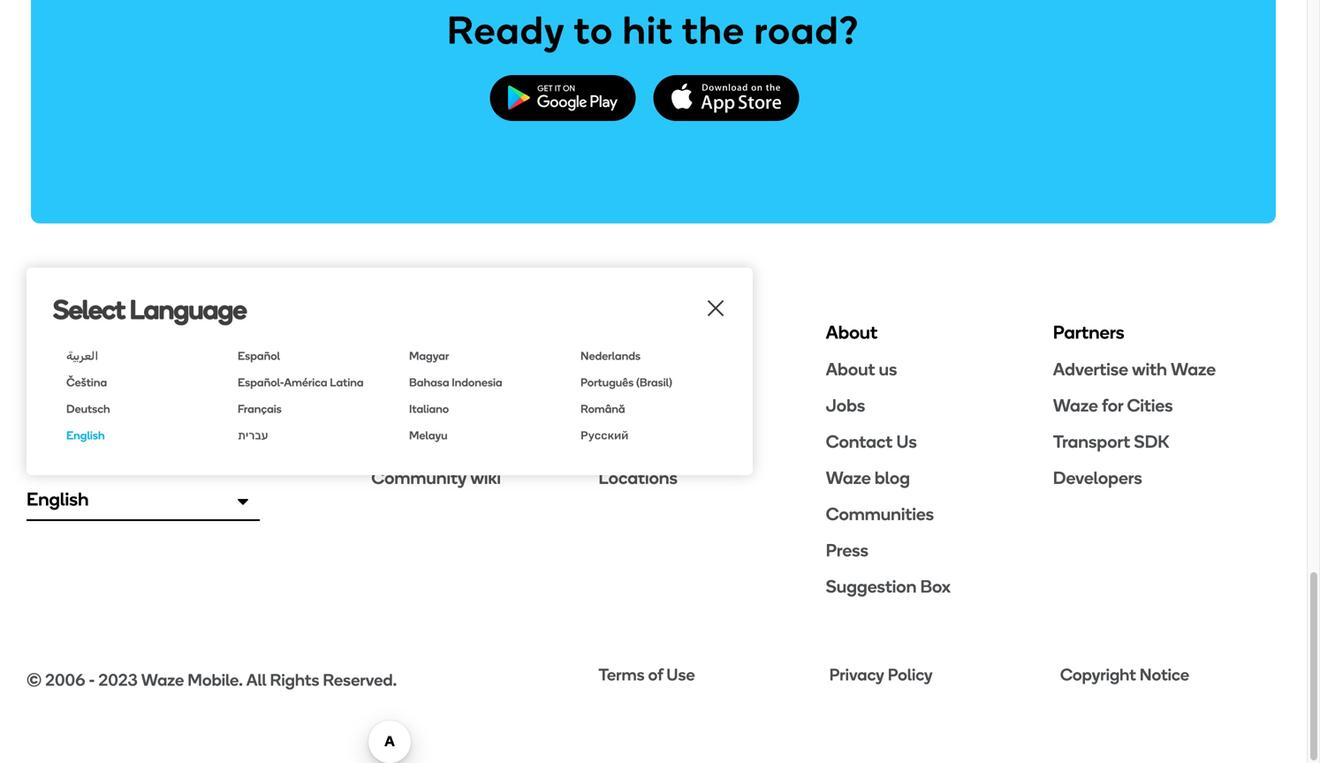 Task type: vqa. For each thing, say whether or not it's contained in the screenshot.
the "Português (Brasil)" link
yes



Task type: describe. For each thing, give the bounding box(es) containing it.
locations
[[599, 468, 678, 489]]

italiano
[[409, 402, 449, 416]]

fix a map issue
[[371, 395, 493, 416]]

all
[[246, 670, 267, 691]]

communities
[[826, 504, 934, 525]]

terms
[[599, 665, 645, 685]]

latina
[[330, 375, 364, 390]]

privacy policy
[[829, 665, 933, 685]]

140+ million drivers and riders who hate traffic, too
[[27, 361, 246, 411]]

forums
[[470, 431, 527, 453]]

sdk
[[1134, 431, 1170, 453]]

suggestion
[[826, 576, 917, 597]]

privacy
[[829, 665, 884, 685]]

contact us
[[826, 431, 917, 453]]

select
[[53, 294, 125, 325]]

developers link
[[1053, 467, 1280, 490]]

hate
[[62, 390, 98, 411]]

español-américa latina
[[238, 375, 364, 390]]

transport sdk link
[[1053, 430, 1280, 453]]

mobile.
[[188, 670, 243, 691]]

us
[[896, 431, 917, 453]]

2006
[[45, 670, 85, 691]]

contact
[[826, 431, 893, 453]]

waze right 2023
[[141, 670, 184, 691]]

language
[[130, 294, 246, 325]]

community for community wiki
[[371, 468, 467, 489]]

140+
[[27, 361, 62, 382]]

copyright notice link
[[1060, 665, 1281, 686]]

caret down image
[[238, 492, 248, 511]]

deutsch
[[66, 402, 110, 416]]

português (brasil)
[[581, 375, 672, 390]]

of
[[648, 665, 663, 685]]

waze blog
[[826, 468, 910, 489]]

melayu link
[[396, 422, 555, 449]]

map for the
[[665, 431, 702, 453]]

map for a
[[413, 395, 449, 416]]

who
[[27, 390, 59, 411]]

issue
[[453, 395, 493, 416]]

português
[[581, 375, 634, 390]]

русский link
[[567, 422, 726, 449]]

waze blog link
[[826, 467, 1053, 490]]

עברית link
[[224, 422, 384, 449]]

press link
[[826, 539, 1053, 562]]

facebook image
[[85, 433, 104, 452]]

français
[[238, 402, 282, 416]]

about for about us
[[826, 359, 875, 380]]

center
[[413, 359, 468, 380]]

for
[[1102, 395, 1124, 416]]

help center link
[[371, 358, 599, 381]]

major events
[[599, 395, 701, 416]]

fix a map issue link
[[371, 394, 599, 417]]

help center
[[371, 359, 468, 380]]

português (brasil) link
[[567, 369, 726, 396]]

nederlands link
[[567, 343, 726, 369]]

traffic,
[[101, 390, 151, 411]]

italiano link
[[396, 396, 555, 422]]

-
[[89, 670, 95, 691]]

waze down contact
[[826, 468, 871, 489]]

bahasa indonesia
[[409, 375, 502, 390]]

magyar
[[409, 349, 449, 363]]

riders
[[205, 361, 246, 382]]

(brasil)
[[636, 375, 672, 390]]

a for plan
[[639, 359, 649, 380]]

español-américa latina link
[[224, 369, 384, 396]]

0 vertical spatial english
[[66, 428, 105, 443]]

developers
[[1053, 468, 1142, 489]]

0 vertical spatial english link
[[53, 422, 212, 449]]

press
[[826, 540, 869, 561]]

policy
[[888, 665, 933, 685]]

waze right with
[[1171, 359, 1216, 380]]

suggestion box
[[826, 576, 951, 597]]

us
[[879, 359, 897, 380]]

contact us link
[[826, 430, 1053, 453]]

drivers
[[119, 361, 168, 382]]

bahasa indonesia link
[[396, 369, 555, 396]]

with
[[1132, 359, 1167, 380]]

čeština link
[[53, 369, 212, 396]]

deutsch link
[[53, 396, 212, 422]]

ready
[[447, 7, 565, 54]]

notice
[[1140, 665, 1189, 685]]

about us link
[[826, 358, 1053, 381]]

hit
[[623, 7, 673, 54]]

américa
[[284, 375, 327, 390]]



Task type: locate. For each thing, give the bounding box(es) containing it.
the down română link
[[634, 431, 661, 453]]

waze for cities link
[[1053, 394, 1280, 417]]

partners
[[1053, 321, 1125, 344]]

english
[[66, 428, 105, 443], [27, 488, 89, 511]]

español-
[[238, 375, 284, 390]]

community for community forums
[[371, 431, 467, 453]]

advertise with waze link
[[1053, 358, 1280, 381]]

map down the events
[[665, 431, 702, 453]]

about us
[[826, 359, 897, 380]]

0 vertical spatial the
[[682, 7, 745, 54]]

community down melayu
[[371, 468, 467, 489]]

plan a drive link
[[599, 358, 826, 381]]

čeština
[[66, 375, 107, 390]]

0 vertical spatial about
[[826, 321, 878, 344]]

waze
[[1171, 359, 1216, 380], [1053, 395, 1098, 416], [826, 468, 871, 489], [141, 670, 184, 691]]

edit
[[599, 431, 631, 453]]

drive
[[653, 359, 691, 380]]

0 horizontal spatial the
[[634, 431, 661, 453]]

english down deutsch
[[66, 428, 105, 443]]

community forums link
[[371, 430, 599, 453]]

română link
[[567, 396, 726, 422]]

1 vertical spatial map
[[665, 431, 702, 453]]

edit the map
[[599, 431, 702, 453]]

community down italiano
[[371, 431, 467, 453]]

1 about from the top
[[826, 321, 878, 344]]

wiki
[[470, 468, 501, 489]]

select language
[[53, 294, 246, 325]]

0 vertical spatial community
[[371, 431, 467, 453]]

cities
[[1127, 395, 1173, 416]]

terms of use link
[[599, 665, 819, 686]]

community wiki link
[[371, 467, 599, 490]]

transport
[[1053, 431, 1130, 453]]

nederlands
[[581, 349, 641, 363]]

map down bahasa
[[413, 395, 449, 416]]

español
[[238, 349, 280, 363]]

transport sdk
[[1053, 431, 1170, 453]]

map
[[413, 395, 449, 416], [665, 431, 702, 453]]

0 horizontal spatial a
[[399, 395, 409, 416]]

español link
[[224, 343, 384, 369]]

community wiki
[[371, 468, 501, 489]]

community forums
[[371, 431, 527, 453]]

advertise with waze
[[1053, 359, 1216, 380]]

plan
[[599, 359, 635, 380]]

about up about us
[[826, 321, 878, 344]]

major events link
[[599, 394, 826, 417]]

edit the map link
[[599, 430, 826, 453]]

0 vertical spatial a
[[639, 359, 649, 380]]

waze left for
[[1053, 395, 1098, 416]]

1 horizontal spatial the
[[682, 7, 745, 54]]

a for fix
[[399, 395, 409, 416]]

plan a drive
[[599, 359, 691, 380]]

road?
[[754, 7, 860, 54]]

help
[[371, 359, 409, 380]]

waze for cities
[[1053, 395, 1173, 416]]

0 horizontal spatial map
[[413, 395, 449, 416]]

and
[[172, 361, 202, 382]]

1 horizontal spatial map
[[665, 431, 702, 453]]

العربية link
[[53, 343, 212, 369]]

about for about
[[826, 321, 878, 344]]

privacy policy link
[[829, 665, 1050, 686]]

copyright
[[1060, 665, 1136, 685]]

suggestion box link
[[826, 575, 1053, 598]]

too
[[154, 390, 179, 411]]

1 vertical spatial a
[[399, 395, 409, 416]]

1 vertical spatial english link
[[27, 480, 260, 521]]

©
[[27, 670, 42, 691]]

the
[[682, 7, 745, 54], [634, 431, 661, 453]]

locations link
[[599, 467, 826, 490]]

1 vertical spatial english
[[27, 488, 89, 511]]

indonesia
[[452, 375, 502, 390]]

العربية
[[66, 349, 98, 363]]

english link down facebook link at the bottom left of the page
[[27, 480, 260, 521]]

advertise
[[1053, 359, 1128, 380]]

jobs
[[826, 395, 865, 416]]

1 horizontal spatial a
[[639, 359, 649, 380]]

română
[[581, 402, 625, 416]]

major
[[599, 395, 644, 416]]

magyar link
[[396, 343, 555, 369]]

about up jobs
[[826, 359, 875, 380]]

facebook link
[[85, 433, 104, 452]]

1 community from the top
[[371, 431, 467, 453]]

2 about from the top
[[826, 359, 875, 380]]

english link
[[53, 422, 212, 449], [27, 480, 260, 521]]

русский
[[581, 428, 629, 443]]

copyright notice
[[1060, 665, 1189, 685]]

1 vertical spatial community
[[371, 468, 467, 489]]

to
[[574, 7, 614, 54]]

2 community from the top
[[371, 468, 467, 489]]

0 vertical spatial map
[[413, 395, 449, 416]]

english down facebook link at the bottom left of the page
[[27, 488, 89, 511]]

fix
[[371, 395, 395, 416]]

the right hit
[[682, 7, 745, 54]]

1 vertical spatial about
[[826, 359, 875, 380]]

ready to hit the road?
[[447, 7, 860, 54]]

english link down traffic,
[[53, 422, 212, 449]]

© 2006 - 2023 waze mobile. all rights reserved.
[[27, 670, 397, 691]]

1 vertical spatial the
[[634, 431, 661, 453]]

community inside 'link'
[[371, 468, 467, 489]]

reserved.
[[323, 670, 397, 691]]

community
[[371, 431, 467, 453], [371, 468, 467, 489]]

million
[[65, 361, 116, 382]]



